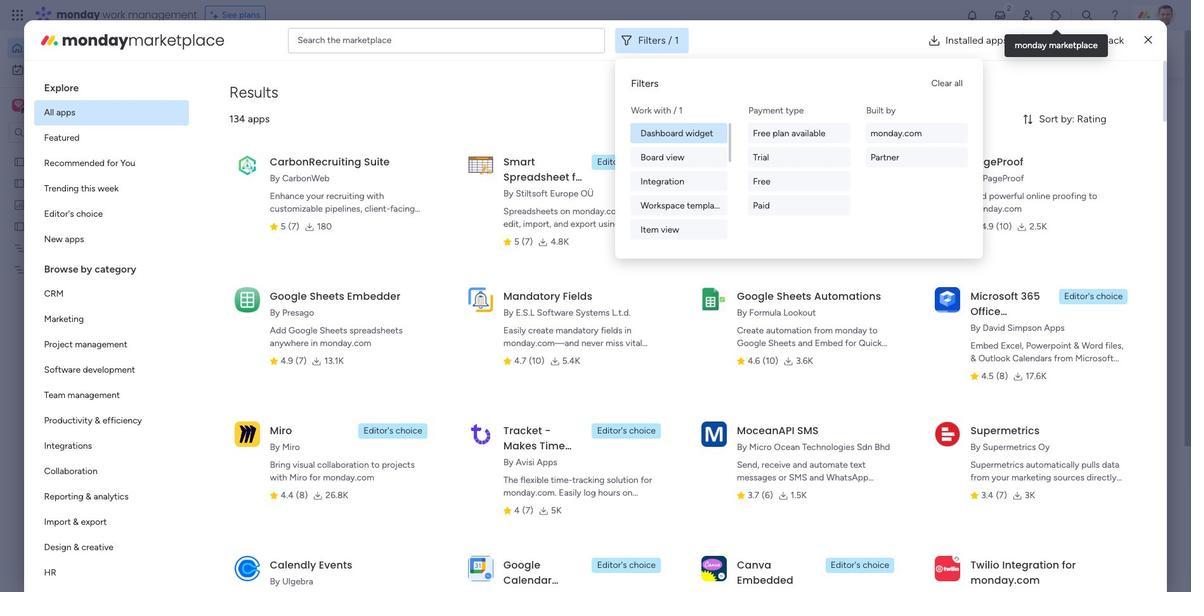 Task type: describe. For each thing, give the bounding box(es) containing it.
1 check circle image from the top
[[963, 119, 972, 129]]

Search in workspace field
[[27, 125, 106, 140]]

1 public board image from the top
[[13, 155, 25, 168]]

2 check circle image from the top
[[963, 135, 972, 145]]

2 element
[[362, 478, 377, 493]]

v2 user feedback image
[[955, 47, 964, 61]]

close recently visited image
[[234, 103, 249, 119]]

dapulse x slim image
[[1145, 33, 1153, 48]]

0 vertical spatial terry turtle image
[[1156, 5, 1177, 25]]

workspace selection element
[[12, 98, 106, 114]]

1 vertical spatial monday marketplace image
[[39, 30, 59, 50]]

2 image
[[1004, 1, 1015, 15]]

see plans image
[[211, 8, 222, 22]]

templates image image
[[956, 255, 1123, 343]]

help center element
[[944, 523, 1135, 574]]

help image
[[1109, 9, 1122, 22]]

select product image
[[11, 9, 24, 22]]

notifications image
[[967, 9, 979, 22]]

1 horizontal spatial monday marketplace image
[[1050, 9, 1063, 22]]

public board image
[[13, 177, 25, 189]]

getting started element
[[944, 463, 1135, 513]]



Task type: locate. For each thing, give the bounding box(es) containing it.
0 vertical spatial public board image
[[13, 155, 25, 168]]

list box
[[34, 71, 189, 593], [0, 148, 162, 452]]

2 circle o image from the top
[[963, 168, 972, 177]]

2 workspace image from the left
[[14, 98, 23, 112]]

1 workspace image from the left
[[12, 98, 25, 112]]

update feed image
[[995, 9, 1007, 22]]

quick search results list box
[[234, 119, 914, 442]]

option
[[8, 38, 154, 58], [8, 60, 154, 80], [34, 100, 189, 126], [34, 126, 189, 151], [0, 150, 162, 153], [34, 151, 189, 176], [34, 176, 189, 202], [34, 202, 189, 227], [34, 227, 189, 253], [34, 282, 189, 307], [34, 307, 189, 333], [34, 333, 189, 358], [34, 358, 189, 383], [34, 383, 189, 409], [34, 409, 189, 434], [34, 434, 189, 459], [34, 459, 189, 485], [34, 485, 189, 510], [34, 510, 189, 536], [34, 536, 189, 561], [34, 561, 189, 586]]

1 vertical spatial circle o image
[[963, 168, 972, 177]]

0 horizontal spatial monday marketplace image
[[39, 30, 59, 50]]

1 horizontal spatial terry turtle image
[[1156, 5, 1177, 25]]

0 vertical spatial check circle image
[[963, 119, 972, 129]]

heading
[[34, 71, 189, 100], [34, 253, 189, 282]]

1 vertical spatial heading
[[34, 253, 189, 282]]

public dashboard image
[[13, 199, 25, 211]]

monday marketplace image
[[1050, 9, 1063, 22], [39, 30, 59, 50]]

2 public board image from the top
[[13, 220, 25, 232]]

workspace image
[[12, 98, 25, 112], [14, 98, 23, 112]]

v2 bolt switch image
[[1054, 47, 1061, 61]]

2 heading from the top
[[34, 253, 189, 282]]

invite members image
[[1022, 9, 1035, 22]]

app logo image
[[235, 153, 260, 178], [468, 153, 494, 178], [702, 153, 727, 178], [936, 153, 961, 178], [235, 287, 260, 313], [468, 287, 494, 313], [702, 287, 727, 313], [936, 287, 961, 313], [235, 422, 260, 447], [468, 422, 494, 447], [702, 422, 727, 447], [936, 422, 961, 447], [235, 556, 260, 582], [468, 556, 494, 582], [702, 556, 727, 582], [936, 556, 961, 582]]

terry turtle image
[[1156, 5, 1177, 25], [264, 568, 289, 593]]

check circle image
[[963, 119, 972, 129], [963, 135, 972, 145]]

1 heading from the top
[[34, 71, 189, 100]]

0 vertical spatial circle o image
[[963, 152, 972, 161]]

public dashboard image
[[698, 232, 712, 246]]

0 horizontal spatial terry turtle image
[[264, 568, 289, 593]]

add to favorites image
[[655, 232, 668, 245]]

circle o image
[[963, 152, 972, 161], [963, 168, 972, 177]]

0 vertical spatial monday marketplace image
[[1050, 9, 1063, 22]]

1 vertical spatial terry turtle image
[[264, 568, 289, 593]]

component image
[[250, 407, 261, 419]]

public board image
[[13, 155, 25, 168], [13, 220, 25, 232]]

1 circle o image from the top
[[963, 152, 972, 161]]

component image
[[698, 252, 710, 263]]

public board image down public dashboard image
[[13, 220, 25, 232]]

search everything image
[[1081, 9, 1094, 22]]

public board image up public board icon
[[13, 155, 25, 168]]

1 vertical spatial public board image
[[13, 220, 25, 232]]

0 vertical spatial heading
[[34, 71, 189, 100]]

1 vertical spatial check circle image
[[963, 135, 972, 145]]



Task type: vqa. For each thing, say whether or not it's contained in the screenshot.
bottom Add to favorites icon
no



